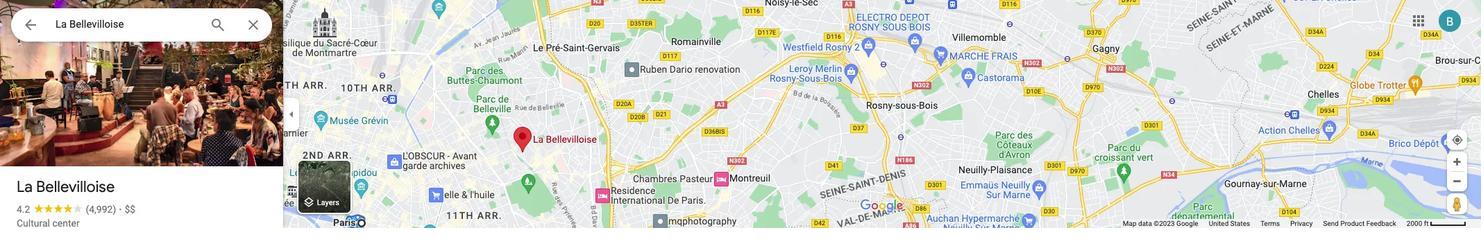 Task type: describe. For each thing, give the bounding box(es) containing it.
La Bellevilloise field
[[11, 8, 272, 42]]

zoom in image
[[1453, 157, 1463, 167]]

2000 ft
[[1407, 220, 1429, 228]]

terms
[[1261, 220, 1281, 228]]

united states button
[[1209, 219, 1251, 228]]

map
[[1123, 220, 1137, 228]]

send
[[1324, 220, 1339, 228]]

google
[[1177, 220, 1199, 228]]

send product feedback button
[[1324, 219, 1397, 228]]

4,992 reviews element
[[86, 204, 116, 215]]

states
[[1231, 220, 1251, 228]]

 button
[[11, 8, 50, 44]]

bellevilloise
[[36, 178, 115, 197]]

1,570 photos
[[35, 137, 100, 151]]

2000
[[1407, 220, 1423, 228]]

photo of la bellevilloise image
[[0, 0, 283, 178]]

photos
[[65, 137, 100, 151]]


[[22, 15, 39, 35]]

la
[[17, 178, 33, 197]]

show street view coverage image
[[1448, 194, 1468, 215]]

footer inside google maps element
[[1123, 219, 1407, 228]]

zoom out image
[[1453, 176, 1463, 187]]

none field inside la bellevilloise field
[[56, 16, 199, 33]]

1,570
[[35, 137, 63, 151]]

show your location image
[[1452, 134, 1464, 147]]



Task type: locate. For each thing, give the bounding box(es) containing it.
footer containing map data ©2023 google
[[1123, 219, 1407, 228]]

la bellevilloise main content
[[0, 0, 283, 228]]

send product feedback
[[1324, 220, 1397, 228]]

collapse side panel image
[[284, 107, 299, 122]]

united
[[1209, 220, 1229, 228]]

united states
[[1209, 220, 1251, 228]]

layers
[[317, 199, 339, 208]]

terms button
[[1261, 219, 1281, 228]]

·
[[119, 204, 122, 215]]

 search field
[[11, 8, 272, 44]]

footer
[[1123, 219, 1407, 228]]

1,570 photos button
[[10, 132, 105, 156]]

4.2
[[17, 204, 30, 215]]

· $$
[[119, 204, 136, 215]]

$$
[[125, 204, 136, 215]]

la bellevilloise
[[17, 178, 115, 197]]

price: moderate element
[[125, 204, 136, 215]]

©2023
[[1154, 220, 1175, 228]]

privacy
[[1291, 220, 1313, 228]]

2000 ft button
[[1407, 220, 1467, 228]]

None field
[[56, 16, 199, 33]]

4.2 stars image
[[30, 204, 86, 213]]

data
[[1139, 220, 1153, 228]]

feedback
[[1367, 220, 1397, 228]]

product
[[1341, 220, 1365, 228]]

(4,992)
[[86, 204, 116, 215]]

google maps element
[[0, 0, 1482, 228]]

map data ©2023 google
[[1123, 220, 1199, 228]]

ft
[[1425, 220, 1429, 228]]

privacy button
[[1291, 219, 1313, 228]]



Task type: vqa. For each thing, say whether or not it's contained in the screenshot.
2nd 'Add' from the top
no



